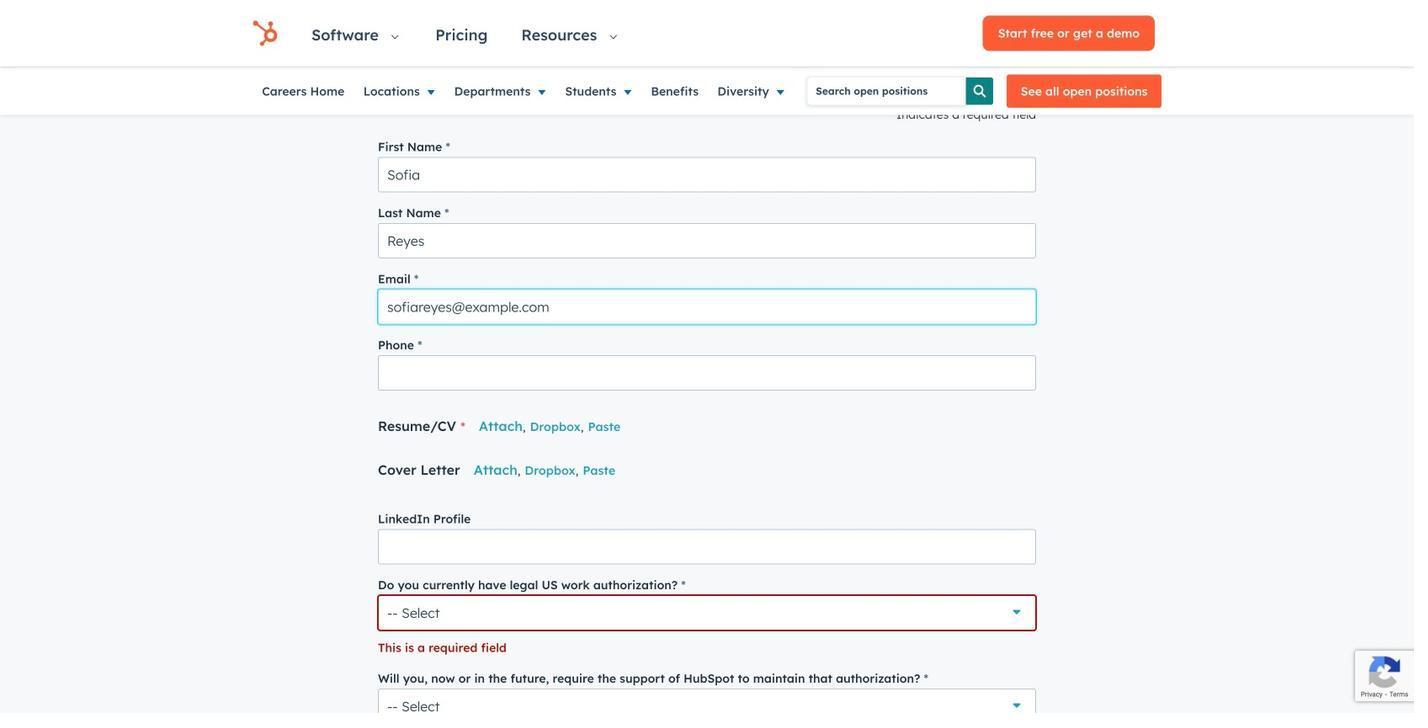 Task type: vqa. For each thing, say whether or not it's contained in the screenshot.
first Explore from the left
no



Task type: describe. For each thing, give the bounding box(es) containing it.
secondary menu menu bar
[[253, 67, 808, 115]]

hubspot image
[[253, 21, 278, 46]]



Task type: locate. For each thing, give the bounding box(es) containing it.
Select text field
[[378, 595, 1037, 631]]

Search all open positions search field
[[808, 77, 966, 105]]

None text field
[[378, 157, 1037, 192]]

None text field
[[378, 223, 1037, 258], [378, 355, 1037, 391], [378, 529, 1037, 564], [378, 223, 1037, 258], [378, 355, 1037, 391], [378, 529, 1037, 564]]

None email field
[[378, 289, 1037, 324]]

Select text field
[[378, 689, 1037, 713]]



